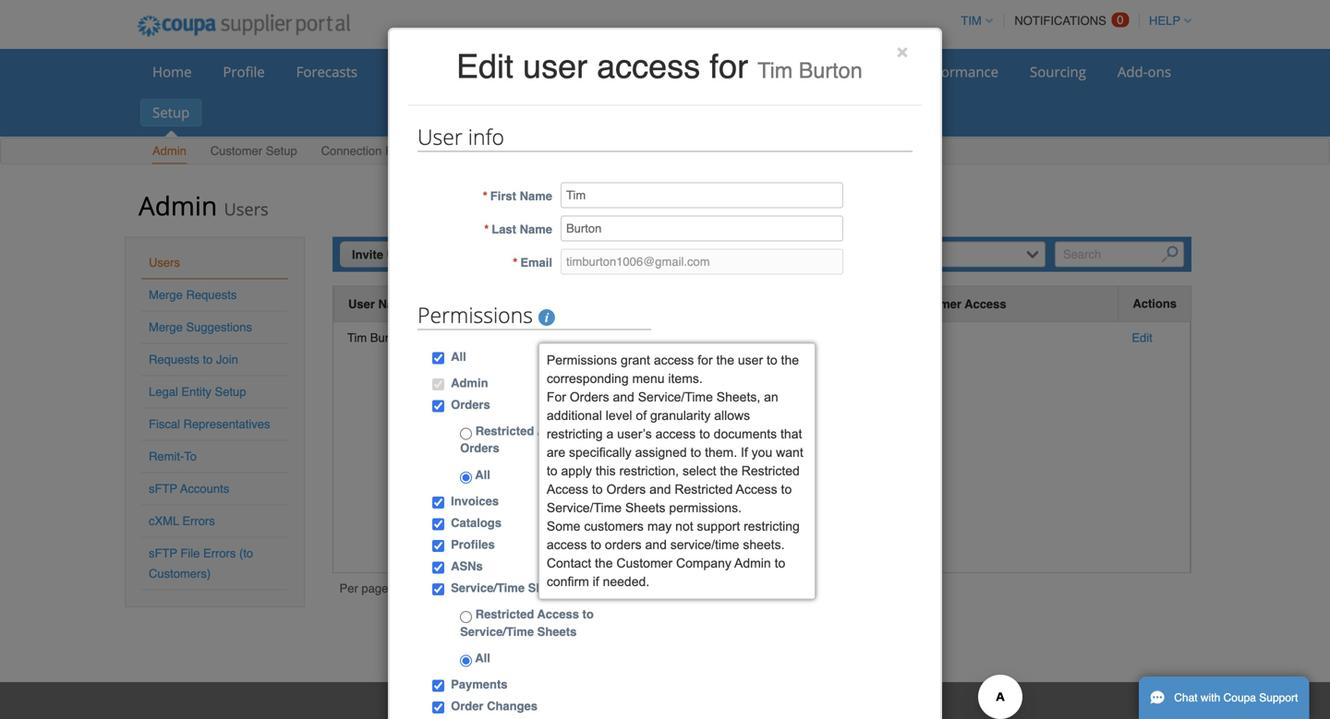 Task type: vqa. For each thing, say whether or not it's contained in the screenshot.
ASNs
yes



Task type: locate. For each thing, give the bounding box(es) containing it.
sheets down the confirm
[[537, 625, 577, 639]]

and down may
[[645, 538, 667, 552]]

merge down users link
[[149, 288, 183, 302]]

merge down merge requests link
[[149, 321, 183, 334]]

0 vertical spatial customer
[[210, 144, 262, 158]]

chat with coupa support button
[[1139, 677, 1309, 720]]

1 vertical spatial *
[[484, 223, 489, 236]]

and down "restriction,"
[[650, 483, 671, 497]]

1 vertical spatial for
[[698, 353, 713, 368]]

2 merge from the top
[[149, 321, 183, 334]]

1 vertical spatial all
[[472, 468, 490, 482]]

to down the additional
[[583, 425, 594, 439]]

0 vertical spatial requests
[[385, 144, 436, 158]]

* left first
[[483, 189, 488, 203]]

10
[[419, 583, 432, 597]]

customer inside customer access button
[[906, 297, 962, 311]]

ons
[[1148, 62, 1171, 81]]

menu
[[632, 372, 665, 386]]

1 horizontal spatial catalogs
[[684, 382, 732, 396]]

0 vertical spatial sourcing
[[1030, 62, 1086, 81]]

user right invite
[[387, 248, 413, 262]]

0 horizontal spatial tim
[[347, 331, 367, 345]]

business inside 'link'
[[854, 62, 911, 81]]

1 vertical spatial sourcing
[[684, 550, 732, 564]]

requests inside connection requests link
[[385, 144, 436, 158]]

user left asn
[[523, 48, 588, 86]]

all
[[451, 350, 466, 364], [472, 468, 490, 482], [472, 652, 490, 666]]

orders left "are" at the bottom left of page
[[460, 442, 500, 456]]

1 vertical spatial burton
[[370, 331, 406, 345]]

sheets inside restricted access to service/time sheets
[[537, 625, 577, 639]]

None checkbox
[[432, 379, 444, 391], [432, 519, 444, 531], [432, 562, 444, 574], [432, 379, 444, 391], [432, 519, 444, 531], [432, 562, 444, 574]]

per page
[[340, 582, 388, 596]]

|
[[437, 584, 440, 598]]

1 sftp from the top
[[149, 482, 177, 496]]

1 vertical spatial profiles
[[451, 538, 495, 552]]

catalogs link
[[756, 58, 835, 86]]

profile
[[223, 62, 265, 81]]

permissions for permissions grant access for the user to the corresponding menu items. for orders and service/time sheets, an additional level of granularity allows restricting a user's access to documents that are specifically assigned to them. if you want to apply this restriction, select the restricted access to orders and restricted access to service/time sheets permissions. some customers may not support restricting access to orders and service/time sheets. contact the customer company admin to confirm if needed.
[[547, 353, 617, 368]]

setup down join in the left of the page
[[215, 385, 246, 399]]

2 vertical spatial catalogs
[[451, 516, 502, 530]]

customers
[[584, 520, 644, 534]]

to down 'sheets.'
[[775, 557, 786, 571]]

2 sftp from the top
[[149, 547, 177, 561]]

customer for customer access
[[906, 297, 962, 311]]

1 vertical spatial changes
[[487, 700, 538, 714]]

sheets
[[552, 62, 595, 81], [625, 501, 666, 515], [757, 533, 795, 547], [528, 582, 568, 596], [537, 625, 577, 639]]

cxml errors link
[[149, 515, 215, 528]]

profiles down permissions.
[[684, 516, 724, 530]]

and
[[613, 390, 635, 405], [650, 483, 671, 497], [645, 538, 667, 552]]

name up tim burton
[[378, 297, 411, 311]]

user left info
[[418, 122, 463, 151]]

merge suggestions
[[149, 321, 252, 334]]

catalogs right 'invoices' link at the top of the page
[[768, 62, 823, 81]]

1 horizontal spatial customer
[[617, 557, 673, 571]]

to down if
[[583, 608, 594, 622]]

0 vertical spatial burton
[[799, 58, 863, 83]]

sftp for sftp accounts
[[149, 482, 177, 496]]

service/time down 15 button
[[460, 625, 534, 639]]

user up tim burton
[[348, 297, 375, 311]]

2 vertical spatial all
[[472, 652, 490, 666]]

0 horizontal spatial permissions
[[418, 301, 539, 329]]

to up select
[[691, 446, 701, 460]]

to up an
[[767, 353, 778, 368]]

permissions inside permissions grant access for the user to the corresponding menu items. for orders and service/time sheets, an additional level of granularity allows restricting a user's access to documents that are specifically assigned to them. if you want to apply this restriction, select the restricted access to orders and restricted access to service/time sheets permissions. some customers may not support restricting access to orders and service/time sheets. contact the customer company admin to confirm if needed.
[[547, 353, 617, 368]]

per
[[340, 582, 358, 596]]

setup left connection on the left
[[266, 144, 297, 158]]

user inside button
[[348, 297, 375, 311]]

2 vertical spatial *
[[513, 256, 518, 270]]

restricting down the additional
[[547, 427, 603, 442]]

merge for merge requests
[[149, 288, 183, 302]]

for inside permissions grant access for the user to the corresponding menu items. for orders and service/time sheets, an additional level of granularity allows restricting a user's access to documents that are specifically assigned to them. if you want to apply this restriction, select the restricted access to orders and restricted access to service/time sheets permissions. some customers may not support restricting access to orders and service/time sheets. contact the customer company admin to confirm if needed.
[[698, 353, 713, 368]]

1 vertical spatial business
[[684, 365, 733, 379]]

2 vertical spatial customer
[[617, 557, 673, 571]]

* last name
[[484, 223, 553, 236]]

2 horizontal spatial catalogs
[[768, 62, 823, 81]]

1 horizontal spatial edit
[[1132, 331, 1153, 345]]

0 horizontal spatial user
[[348, 297, 375, 311]]

sheets left asn
[[552, 62, 595, 81]]

0 vertical spatial tim
[[758, 58, 793, 83]]

customer for customer setup
[[210, 144, 262, 158]]

coupa supplier portal image
[[125, 3, 363, 49]]

email up timburton1006@gmail.com "link"
[[441, 297, 473, 311]]

business
[[854, 62, 911, 81], [684, 365, 733, 379]]

0 horizontal spatial changes
[[487, 700, 538, 714]]

admin down timburton1006@gmail.com
[[451, 376, 488, 390]]

profiles up the 15
[[451, 538, 495, 552]]

email down * last name on the top left
[[520, 256, 553, 270]]

sftp up "cxml"
[[149, 482, 177, 496]]

0 horizontal spatial sourcing
[[684, 550, 732, 564]]

0 vertical spatial *
[[483, 189, 488, 203]]

access for customer access
[[965, 297, 1007, 311]]

0 vertical spatial permissions
[[418, 301, 539, 329]]

1 vertical spatial setup
[[266, 144, 297, 158]]

performance inside 'link'
[[915, 62, 999, 81]]

customer setup link
[[209, 140, 298, 164]]

None text field
[[561, 216, 844, 242]]

performance right ×
[[915, 62, 999, 81]]

1 vertical spatial email
[[441, 297, 473, 311]]

cxml
[[149, 515, 179, 528]]

1 vertical spatial errors
[[203, 547, 236, 561]]

invoices down restricted access to orders
[[451, 495, 499, 508]]

0 vertical spatial users
[[224, 198, 269, 221]]

permissions grant access for the user to the corresponding menu items. for orders and service/time sheets, an additional level of granularity allows restricting a user's access to documents that are specifically assigned to them. if you want to apply this restriction, select the restricted access to orders and restricted access to service/time sheets permissions. some customers may not support restricting access to orders and service/time sheets. contact the customer company admin to confirm if needed.
[[547, 353, 804, 589]]

customer access
[[906, 297, 1007, 311]]

1 vertical spatial restricting
[[744, 520, 800, 534]]

permissions up corresponding on the bottom left of page
[[547, 353, 617, 368]]

0 vertical spatial email
[[520, 256, 553, 270]]

business up early
[[684, 365, 733, 379]]

invoices down forecast
[[684, 432, 728, 446]]

1 vertical spatial catalogs
[[684, 382, 732, 396]]

asn
[[626, 62, 653, 81]]

you
[[752, 446, 773, 460]]

users down customer setup link
[[224, 198, 269, 221]]

1 horizontal spatial asns
[[684, 331, 715, 345]]

sourcing down support at the right bottom
[[684, 550, 732, 564]]

0 vertical spatial for
[[710, 48, 748, 86]]

invoices link
[[672, 58, 748, 86]]

permissions up timburton1006@gmail.com "link"
[[418, 301, 539, 329]]

sourcing
[[1030, 62, 1086, 81], [684, 550, 732, 564]]

requests for connection requests
[[385, 144, 436, 158]]

to up them.
[[700, 427, 710, 442]]

1 horizontal spatial profiles
[[684, 516, 724, 530]]

admin link
[[152, 140, 187, 164]]

the
[[717, 353, 734, 368], [781, 353, 799, 368], [720, 464, 738, 479], [595, 557, 613, 571]]

2 horizontal spatial setup
[[266, 144, 297, 158]]

* email
[[513, 256, 553, 270]]

planner
[[734, 415, 776, 429]]

1 horizontal spatial permissions
[[547, 353, 617, 368]]

payments up support at the right bottom
[[684, 499, 738, 513]]

0 horizontal spatial burton
[[370, 331, 406, 345]]

add-ons
[[1118, 62, 1171, 81]]

sourcing left add-
[[1030, 62, 1086, 81]]

service/time up info
[[465, 62, 548, 81]]

edit up info
[[456, 48, 514, 86]]

0 vertical spatial and
[[613, 390, 635, 405]]

tim right 'invoices' link at the top of the page
[[758, 58, 793, 83]]

setup
[[152, 103, 190, 122], [266, 144, 297, 158], [215, 385, 246, 399]]

restricted inside restricted access to service/time sheets
[[476, 608, 534, 622]]

1 vertical spatial permissions
[[547, 353, 617, 368]]

0 horizontal spatial setup
[[152, 103, 190, 122]]

confirm
[[547, 575, 589, 589]]

name inside button
[[378, 297, 411, 311]]

1 horizontal spatial burton
[[799, 58, 863, 83]]

orders up restricted access to orders
[[451, 398, 490, 412]]

catalogs
[[768, 62, 823, 81], [684, 382, 732, 396], [451, 516, 502, 530]]

search image
[[1162, 246, 1178, 263]]

errors down the accounts
[[182, 515, 215, 528]]

* left last
[[484, 223, 489, 236]]

1 horizontal spatial changes
[[718, 449, 767, 463]]

merge for merge suggestions
[[149, 321, 183, 334]]

1 horizontal spatial setup
[[215, 385, 246, 399]]

for for grant
[[698, 353, 713, 368]]

admin up items.
[[684, 348, 718, 362]]

coupa
[[1224, 692, 1256, 705]]

0 vertical spatial sftp
[[149, 482, 177, 496]]

1 horizontal spatial user
[[738, 353, 763, 368]]

changes down restricted access to service/time sheets
[[487, 700, 538, 714]]

1 horizontal spatial sourcing
[[1030, 62, 1086, 81]]

asns up the 15
[[451, 560, 483, 574]]

orders down select
[[684, 483, 721, 496]]

asns up items.
[[684, 331, 715, 345]]

0 horizontal spatial business
[[684, 365, 733, 379]]

asns admin business performance catalogs early payments forecast planner invoices order changes order line confirmation orders payments profiles service/time sheets sourcing
[[684, 331, 813, 564]]

invoices
[[684, 62, 736, 81], [684, 432, 728, 446], [451, 495, 499, 508]]

1 vertical spatial requests
[[186, 288, 237, 302]]

admin down 'sheets.'
[[735, 557, 771, 571]]

* for * first name
[[483, 189, 488, 203]]

for left catalogs link
[[710, 48, 748, 86]]

all down restricted access to orders
[[472, 468, 490, 482]]

this
[[596, 464, 616, 479]]

forecasts link
[[284, 58, 370, 86]]

1 vertical spatial users
[[149, 256, 180, 270]]

performance
[[915, 62, 999, 81], [736, 365, 805, 379]]

name for * first name
[[520, 189, 553, 203]]

the up that
[[781, 353, 799, 368]]

tim down user name button
[[347, 331, 367, 345]]

last
[[492, 223, 516, 236]]

×
[[897, 40, 908, 62]]

for up items.
[[698, 353, 713, 368]]

0 vertical spatial user
[[523, 48, 588, 86]]

* first name
[[483, 189, 553, 203]]

service/time up company
[[684, 533, 754, 547]]

invoices inside asns admin business performance catalogs early payments forecast planner invoices order changes order line confirmation orders payments profiles service/time sheets sourcing
[[684, 432, 728, 446]]

2 horizontal spatial customer
[[906, 297, 962, 311]]

1 merge from the top
[[149, 288, 183, 302]]

access inside restricted access to service/time sheets
[[537, 608, 579, 622]]

level
[[606, 409, 632, 423]]

profiles
[[684, 516, 724, 530], [451, 538, 495, 552]]

connection requests
[[321, 144, 436, 158]]

payments
[[715, 398, 769, 412], [684, 499, 738, 513], [451, 678, 508, 692]]

tim burton
[[347, 331, 406, 345]]

restricting
[[547, 427, 603, 442], [744, 520, 800, 534]]

performance up an
[[736, 365, 805, 379]]

0 horizontal spatial asns
[[451, 560, 483, 574]]

edit for edit user access for tim burton
[[456, 48, 514, 86]]

merge
[[149, 288, 183, 302], [149, 321, 183, 334]]

merge requests link
[[149, 288, 237, 302]]

restricted access to orders
[[460, 425, 594, 456]]

all for restricted access to orders
[[472, 468, 490, 482]]

service/time sheets up restricted access to service/time sheets
[[451, 582, 568, 596]]

1 horizontal spatial business
[[854, 62, 911, 81]]

navigation
[[340, 580, 463, 601]]

all down email button
[[451, 350, 466, 364]]

connection
[[321, 144, 382, 158]]

requests up legal
[[149, 353, 199, 367]]

None radio
[[460, 472, 472, 484], [460, 612, 472, 624], [460, 472, 472, 484], [460, 612, 472, 624]]

2 vertical spatial setup
[[215, 385, 246, 399]]

edit down search text field on the right
[[1132, 331, 1153, 345]]

order changes
[[451, 700, 538, 714]]

1 vertical spatial order
[[684, 466, 715, 480]]

0 vertical spatial catalogs
[[768, 62, 823, 81]]

business right catalogs link
[[854, 62, 911, 81]]

changes up line
[[718, 449, 767, 463]]

0 vertical spatial changes
[[718, 449, 767, 463]]

and up 'level'
[[613, 390, 635, 405]]

None radio
[[460, 428, 472, 440], [460, 655, 472, 667], [460, 428, 472, 440], [460, 655, 472, 667]]

catalogs inside asns admin business performance catalogs early payments forecast planner invoices order changes order line confirmation orders payments profiles service/time sheets sourcing
[[684, 382, 732, 396]]

1 vertical spatial invoices
[[684, 432, 728, 446]]

info image
[[539, 309, 555, 326]]

2 horizontal spatial user
[[418, 122, 463, 151]]

tim
[[758, 58, 793, 83], [347, 331, 367, 345]]

asns inside asns admin business performance catalogs early payments forecast planner invoices order changes order line confirmation orders payments profiles service/time sheets sourcing
[[684, 331, 715, 345]]

0 horizontal spatial user
[[523, 48, 588, 86]]

0 horizontal spatial email
[[441, 297, 473, 311]]

0 horizontal spatial customer
[[210, 144, 262, 158]]

0 vertical spatial service/time sheets
[[465, 62, 595, 81]]

burton left ×
[[799, 58, 863, 83]]

0 vertical spatial merge
[[149, 288, 183, 302]]

burton inside edit user access for tim burton
[[799, 58, 863, 83]]

requests right connection on the left
[[385, 144, 436, 158]]

2 vertical spatial user
[[348, 297, 375, 311]]

user name
[[348, 297, 411, 311]]

1 vertical spatial edit
[[1132, 331, 1153, 345]]

2 vertical spatial name
[[378, 297, 411, 311]]

payments up order changes
[[451, 678, 508, 692]]

1 vertical spatial performance
[[736, 365, 805, 379]]

* for * last name
[[484, 223, 489, 236]]

service/time inside restricted access to service/time sheets
[[460, 625, 534, 639]]

for
[[547, 390, 566, 405]]

access inside button
[[965, 297, 1007, 311]]

service/time sheets
[[465, 62, 595, 81], [451, 582, 568, 596]]

0 horizontal spatial performance
[[736, 365, 805, 379]]

0 vertical spatial business
[[854, 62, 911, 81]]

users up merge requests link
[[149, 256, 180, 270]]

2 vertical spatial order
[[451, 700, 484, 714]]

1 vertical spatial user
[[738, 353, 763, 368]]

invoices right asn
[[684, 62, 736, 81]]

access inside restricted access to orders
[[537, 425, 579, 439]]

payments up planner
[[715, 398, 769, 412]]

0 vertical spatial user
[[418, 122, 463, 151]]

0 vertical spatial name
[[520, 189, 553, 203]]

customer setup
[[210, 144, 297, 158]]

0 vertical spatial payments
[[715, 398, 769, 412]]

0 vertical spatial profiles
[[684, 516, 724, 530]]

admin
[[152, 144, 186, 158], [139, 188, 217, 223], [684, 348, 718, 362], [451, 376, 488, 390], [735, 557, 771, 571]]

file
[[181, 547, 200, 561]]

customers)
[[149, 567, 211, 581]]

service/time sheets link
[[453, 58, 607, 86]]

Search text field
[[1055, 242, 1184, 267]]

asn link
[[614, 58, 665, 86]]

changes
[[718, 449, 767, 463], [487, 700, 538, 714]]

0 horizontal spatial edit
[[456, 48, 514, 86]]

all up order changes
[[472, 652, 490, 666]]

sftp inside sftp file errors (to customers)
[[149, 547, 177, 561]]

sftp up customers)
[[149, 547, 177, 561]]

2 vertical spatial invoices
[[451, 495, 499, 508]]

customer inside customer setup link
[[210, 144, 262, 158]]

errors
[[182, 515, 215, 528], [203, 547, 236, 561]]

to down customers
[[591, 538, 602, 552]]

user inside permissions grant access for the user to the corresponding menu items. for orders and service/time sheets, an additional level of granularity allows restricting a user's access to documents that are specifically assigned to them. if you want to apply this restriction, select the restricted access to orders and restricted access to service/time sheets permissions. some customers may not support restricting access to orders and service/time sheets. contact the customer company admin to confirm if needed.
[[738, 353, 763, 368]]

*
[[483, 189, 488, 203], [484, 223, 489, 236], [513, 256, 518, 270]]

burton down user name button
[[370, 331, 406, 345]]

the up if
[[595, 557, 613, 571]]

* down * last name on the top left
[[513, 256, 518, 270]]

additional
[[547, 409, 602, 423]]

admin down setup link
[[152, 144, 186, 158]]

order
[[684, 449, 715, 463], [684, 466, 715, 480], [451, 700, 484, 714]]

business performance
[[854, 62, 999, 81]]

name right first
[[520, 189, 553, 203]]

errors left (to
[[203, 547, 236, 561]]

corresponding
[[547, 372, 629, 386]]

restricting up 'sheets.'
[[744, 520, 800, 534]]

home
[[152, 62, 192, 81]]

None text field
[[561, 182, 844, 208], [561, 249, 844, 275], [561, 182, 844, 208], [561, 249, 844, 275]]

first
[[490, 189, 516, 203]]

1 vertical spatial sftp
[[149, 547, 177, 561]]

1 horizontal spatial restricting
[[744, 520, 800, 534]]

for
[[710, 48, 748, 86], [698, 353, 713, 368]]

sheets right support at the right bottom
[[757, 533, 795, 547]]

the down them.
[[720, 464, 738, 479]]

to down "are" at the bottom left of page
[[547, 464, 558, 479]]

name right last
[[520, 223, 553, 236]]

requests up suggestions
[[186, 288, 237, 302]]

orders down corresponding on the bottom left of page
[[570, 390, 609, 405]]

catalogs up early
[[684, 382, 732, 396]]

user up "sheets,"
[[738, 353, 763, 368]]

None checkbox
[[432, 352, 444, 364], [432, 401, 444, 413], [432, 497, 444, 509], [432, 540, 444, 552], [432, 584, 444, 596], [432, 680, 444, 692], [432, 702, 444, 714], [432, 352, 444, 364], [432, 401, 444, 413], [432, 497, 444, 509], [432, 540, 444, 552], [432, 584, 444, 596], [432, 680, 444, 692], [432, 702, 444, 714]]

1 horizontal spatial performance
[[915, 62, 999, 81]]

select
[[683, 464, 717, 479]]

2 vertical spatial requests
[[149, 353, 199, 367]]

0 vertical spatial performance
[[915, 62, 999, 81]]



Task type: describe. For each thing, give the bounding box(es) containing it.
for for user
[[710, 48, 748, 86]]

restricted inside restricted access to orders
[[476, 425, 534, 439]]

user name button
[[348, 295, 411, 314]]

to left join in the left of the page
[[203, 353, 213, 367]]

page
[[362, 582, 388, 596]]

0 horizontal spatial profiles
[[451, 538, 495, 552]]

legal entity setup
[[149, 385, 246, 399]]

requests to join
[[149, 353, 238, 367]]

info
[[468, 122, 504, 151]]

not
[[676, 520, 694, 534]]

if
[[741, 446, 748, 460]]

email button
[[441, 295, 473, 314]]

requests for merge requests
[[186, 288, 237, 302]]

fiscal representatives
[[149, 418, 270, 431]]

support
[[1260, 692, 1298, 705]]

sheets down contact
[[528, 582, 568, 596]]

active button
[[611, 330, 657, 358]]

legal entity setup link
[[149, 385, 246, 399]]

confirmation
[[745, 466, 813, 480]]

0 vertical spatial all
[[451, 350, 466, 364]]

permissions for permissions
[[418, 301, 539, 329]]

the up "sheets,"
[[717, 353, 734, 368]]

apply
[[561, 464, 592, 479]]

profiles inside asns admin business performance catalogs early payments forecast planner invoices order changes order line confirmation orders payments profiles service/time sheets sourcing
[[684, 516, 724, 530]]

fiscal representatives link
[[149, 418, 270, 431]]

orders up user info
[[389, 62, 434, 81]]

changes inside asns admin business performance catalogs early payments forecast planner invoices order changes order line confirmation orders payments profiles service/time sheets sourcing
[[718, 449, 767, 463]]

active
[[619, 334, 649, 349]]

may
[[647, 520, 672, 534]]

permissions.
[[669, 501, 742, 515]]

* for * email
[[513, 256, 518, 270]]

allows
[[714, 409, 750, 423]]

sheets,
[[717, 390, 761, 405]]

merge suggestions link
[[149, 321, 252, 334]]

customer inside permissions grant access for the user to the corresponding menu items. for orders and service/time sheets, an additional level of granularity allows restricting a user's access to documents that are specifically assigned to them. if you want to apply this restriction, select the restricted access to orders and restricted access to service/time sheets permissions. some customers may not support restricting access to orders and service/time sheets. contact the customer company admin to confirm if needed.
[[617, 557, 673, 571]]

10 | 15
[[419, 583, 459, 598]]

0 horizontal spatial catalogs
[[451, 516, 502, 530]]

invite
[[352, 248, 383, 262]]

some
[[547, 520, 581, 534]]

admin inside permissions grant access for the user to the corresponding menu items. for orders and service/time sheets, an additional level of granularity allows restricting a user's access to documents that are specifically assigned to them. if you want to apply this restriction, select the restricted access to orders and restricted access to service/time sheets permissions. some customers may not support restricting access to orders and service/time sheets. contact the customer company admin to confirm if needed.
[[735, 557, 771, 571]]

1 vertical spatial tim
[[347, 331, 367, 345]]

1 vertical spatial service/time sheets
[[451, 582, 568, 596]]

entity
[[181, 385, 212, 399]]

add-ons link
[[1106, 58, 1184, 86]]

15
[[445, 583, 459, 597]]

2 vertical spatial payments
[[451, 678, 508, 692]]

to down confirmation
[[781, 483, 792, 497]]

sheets.
[[743, 538, 785, 552]]

specifically
[[569, 446, 632, 460]]

(to
[[239, 547, 253, 561]]

support
[[697, 520, 740, 534]]

sftp accounts
[[149, 482, 229, 496]]

remit-to
[[149, 450, 197, 464]]

2 vertical spatial and
[[645, 538, 667, 552]]

sftp accounts link
[[149, 482, 229, 496]]

chat with coupa support
[[1175, 692, 1298, 705]]

1 vertical spatial and
[[650, 483, 671, 497]]

admin down the admin link
[[139, 188, 217, 223]]

service/time
[[671, 538, 740, 552]]

sheets inside "service/time sheets" link
[[552, 62, 595, 81]]

with
[[1201, 692, 1221, 705]]

navigation containing per page
[[340, 580, 463, 601]]

user for user info
[[418, 122, 463, 151]]

contact
[[547, 557, 591, 571]]

user info
[[418, 122, 504, 151]]

sheets inside permissions grant access for the user to the corresponding menu items. for orders and service/time sheets, an additional level of granularity allows restricting a user's access to documents that are specifically assigned to them. if you want to apply this restriction, select the restricted access to orders and restricted access to service/time sheets permissions. some customers may not support restricting access to orders and service/time sheets. contact the customer company admin to confirm if needed.
[[625, 501, 666, 515]]

0 vertical spatial invoices
[[684, 62, 736, 81]]

an
[[764, 390, 779, 405]]

orders inside restricted access to orders
[[460, 442, 500, 456]]

to down this
[[592, 483, 603, 497]]

granularity
[[650, 409, 711, 423]]

add-
[[1118, 62, 1148, 81]]

admin inside asns admin business performance catalogs early payments forecast planner invoices order changes order line confirmation orders payments profiles service/time sheets sourcing
[[684, 348, 718, 362]]

grant
[[621, 353, 650, 368]]

that
[[781, 427, 802, 442]]

forecast
[[684, 415, 731, 429]]

sourcing inside asns admin business performance catalogs early payments forecast planner invoices order changes order line confirmation orders payments profiles service/time sheets sourcing
[[684, 550, 732, 564]]

user for user name
[[348, 297, 375, 311]]

suggestions
[[186, 321, 252, 334]]

access for restricted access to service/time sheets
[[537, 608, 579, 622]]

restriction,
[[619, 464, 679, 479]]

1 vertical spatial user
[[387, 248, 413, 262]]

business inside asns admin business performance catalogs early payments forecast planner invoices order changes order line confirmation orders payments profiles service/time sheets sourcing
[[684, 365, 733, 379]]

home link
[[140, 58, 204, 86]]

users link
[[149, 256, 180, 270]]

company
[[676, 557, 732, 571]]

asns for asns
[[451, 560, 483, 574]]

0 horizontal spatial users
[[149, 256, 180, 270]]

service/time inside asns admin business performance catalogs early payments forecast planner invoices order changes order line confirmation orders payments profiles service/time sheets sourcing
[[684, 533, 754, 547]]

forecasts
[[296, 62, 358, 81]]

service/time right | on the left bottom
[[451, 582, 525, 596]]

are
[[547, 446, 566, 460]]

documents
[[714, 427, 777, 442]]

to inside restricted access to orders
[[583, 425, 594, 439]]

users inside admin users
[[224, 198, 269, 221]]

edit user access for tim burton
[[456, 48, 863, 86]]

early
[[684, 398, 712, 412]]

0 vertical spatial restricting
[[547, 427, 603, 442]]

legal
[[149, 385, 178, 399]]

orders link
[[377, 58, 446, 86]]

service/time up granularity
[[638, 390, 713, 405]]

1 vertical spatial payments
[[684, 499, 738, 513]]

orders inside asns admin business performance catalogs early payments forecast planner invoices order changes order line confirmation orders payments profiles service/time sheets sourcing
[[684, 483, 721, 496]]

tim inside edit user access for tim burton
[[758, 58, 793, 83]]

sftp file errors (to customers)
[[149, 547, 253, 581]]

0 vertical spatial setup
[[152, 103, 190, 122]]

of
[[636, 409, 647, 423]]

chat
[[1175, 692, 1198, 705]]

to
[[184, 450, 197, 464]]

admin users
[[139, 188, 269, 223]]

to inside restricted access to service/time sheets
[[583, 608, 594, 622]]

name for * last name
[[520, 223, 553, 236]]

all for restricted access to service/time sheets
[[472, 652, 490, 666]]

service/time up some
[[547, 501, 622, 515]]

1 horizontal spatial email
[[520, 256, 553, 270]]

edit for edit
[[1132, 331, 1153, 345]]

performance inside asns admin business performance catalogs early payments forecast planner invoices order changes order line confirmation orders payments profiles service/time sheets sourcing
[[736, 365, 805, 379]]

customer access button
[[906, 295, 1007, 314]]

merge requests
[[149, 288, 237, 302]]

assigned
[[635, 446, 687, 460]]

restricted access to service/time sheets
[[460, 608, 594, 639]]

profile link
[[211, 58, 277, 86]]

errors inside sftp file errors (to customers)
[[203, 547, 236, 561]]

10 button
[[414, 580, 437, 600]]

orders down this
[[607, 483, 646, 497]]

want
[[776, 446, 804, 460]]

0 vertical spatial errors
[[182, 515, 215, 528]]

access for restricted access to orders
[[537, 425, 579, 439]]

invite user
[[352, 248, 413, 262]]

asns for asns admin business performance catalogs early payments forecast planner invoices order changes order line confirmation orders payments profiles service/time sheets sourcing
[[684, 331, 715, 345]]

business performance link
[[842, 58, 1011, 86]]

15 button
[[440, 580, 463, 600]]

sheets inside asns admin business performance catalogs early payments forecast planner invoices order changes order line confirmation orders payments profiles service/time sheets sourcing
[[757, 533, 795, 547]]

orders
[[605, 538, 642, 552]]

sftp for sftp file errors (to customers)
[[149, 547, 177, 561]]

service/time sheets inside "service/time sheets" link
[[465, 62, 595, 81]]

0 vertical spatial order
[[684, 449, 715, 463]]

invite user link
[[340, 242, 425, 267]]



